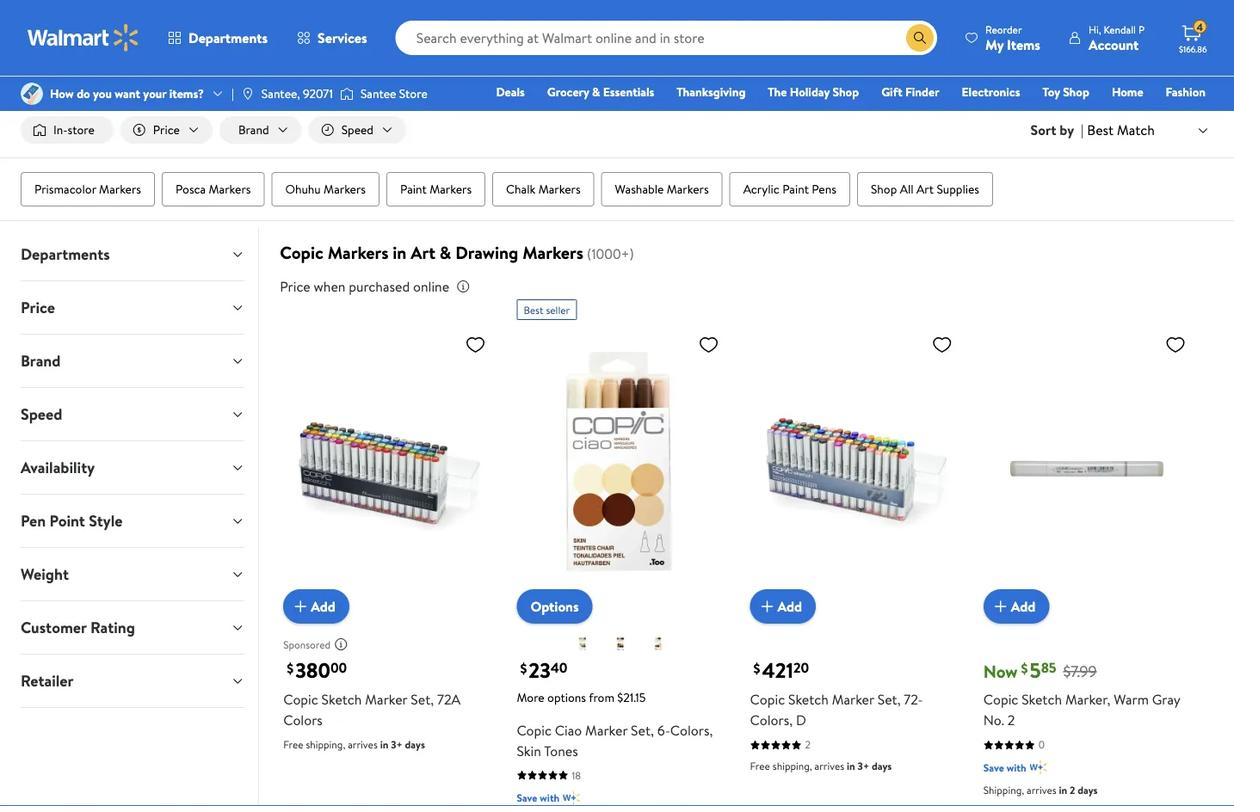 Task type: vqa. For each thing, say whether or not it's contained in the screenshot.
Sort by |
yes



Task type: describe. For each thing, give the bounding box(es) containing it.
shipping, inside copic sketch marker set, 72a colors free shipping, arrives in 3+ days
[[306, 738, 346, 752]]

brand button inside 'sort and filter section' element
[[220, 116, 302, 144]]

pen point style button
[[7, 495, 258, 548]]

toy shop
[[1043, 84, 1090, 100]]

fashion link
[[1159, 83, 1214, 101]]

72a
[[437, 690, 461, 709]]

 image for santee store
[[340, 85, 354, 102]]

copic sketch marker, warm gray no. 2 image
[[984, 327, 1193, 610]]

1 vertical spatial speed button
[[7, 388, 258, 441]]

arts crafts & sewing / art supplies / art & drawing markers / copic markers
[[21, 23, 442, 40]]

copic up santee
[[366, 23, 397, 40]]

ad disclaimer and feedback for skylinedisplayad image
[[1200, 66, 1214, 80]]

when
[[314, 277, 346, 296]]

pen point style
[[21, 511, 123, 532]]

grocery & essentials link
[[540, 83, 662, 101]]

2 horizontal spatial price
[[280, 277, 311, 296]]

home
[[1112, 84, 1144, 100]]

add to favorites list, copic sketch marker, warm gray no. 2 image
[[1166, 334, 1186, 356]]

1 horizontal spatial arrives
[[815, 759, 845, 774]]

posca
[[176, 181, 206, 198]]

price inside 'sort and filter section' element
[[153, 121, 180, 138]]

hi, kendall p account
[[1089, 22, 1145, 54]]

1 vertical spatial days
[[872, 759, 892, 774]]

my
[[986, 35, 1004, 54]]

marker for 72a
[[365, 690, 408, 709]]

speed inside speed tab
[[21, 404, 62, 425]]

copic markers link
[[366, 23, 442, 40]]

d
[[796, 711, 807, 730]]

weight tab
[[7, 549, 258, 601]]

0 horizontal spatial shop
[[833, 84, 859, 100]]

1 horizontal spatial shop
[[871, 181, 897, 198]]

how do you want your items?
[[50, 85, 204, 102]]

copic for skin
[[517, 721, 552, 740]]

shipping,
[[984, 783, 1025, 798]]

markers for posca
[[209, 181, 251, 198]]

santee
[[361, 85, 396, 102]]

tones
[[544, 742, 578, 761]]

Walmart Site-Wide search field
[[396, 21, 938, 55]]

skin
[[517, 742, 541, 761]]

92071
[[303, 85, 333, 102]]

shop all art supplies
[[871, 181, 980, 198]]

chalk
[[506, 181, 536, 198]]

p
[[1139, 22, 1145, 37]]

santee,
[[262, 85, 300, 102]]

essentials
[[603, 84, 655, 100]]

ad disclaimer and feedback for ingridsponsoredproducts image
[[334, 638, 348, 652]]

price button inside 'sort and filter section' element
[[120, 116, 213, 144]]

brand inside tab
[[21, 351, 61, 372]]

0 vertical spatial |
[[232, 85, 234, 102]]

customer rating tab
[[7, 602, 258, 654]]

with for leftmost walmart plus icon
[[540, 791, 560, 806]]

copic ciao marker set, 6-colors, skin tones image
[[517, 327, 726, 610]]

weight
[[21, 564, 69, 586]]

markers for washable
[[667, 181, 709, 198]]

2 vertical spatial days
[[1078, 783, 1098, 798]]

best for best match
[[1088, 120, 1114, 139]]

& up online
[[440, 241, 451, 265]]

in inside copic sketch marker set, 72a colors free shipping, arrives in 3+ days
[[380, 738, 389, 752]]

washable markers
[[615, 181, 709, 198]]

1 / from the left
[[136, 23, 141, 40]]

sort and filter section element
[[0, 102, 1235, 158]]

art right all
[[917, 181, 934, 198]]

availability
[[21, 457, 95, 479]]

sort by |
[[1031, 121, 1084, 140]]

$ for 23
[[520, 659, 527, 678]]

72-
[[904, 690, 924, 709]]

prismacolor markers link
[[21, 172, 155, 207]]

2 paint from the left
[[783, 181, 809, 198]]

departments inside popup button
[[189, 28, 268, 47]]

retailer tab
[[7, 655, 258, 708]]

best match
[[1088, 120, 1155, 139]]

the holiday shop
[[768, 84, 859, 100]]

your
[[143, 85, 166, 102]]

1 vertical spatial price button
[[7, 282, 258, 334]]

1 horizontal spatial walmart plus image
[[1030, 759, 1048, 776]]

items
[[1007, 35, 1041, 54]]

gift finder link
[[874, 83, 948, 101]]

1 vertical spatial brand button
[[7, 335, 258, 388]]

departments button
[[153, 17, 282, 59]]

00
[[331, 658, 347, 677]]

23
[[529, 656, 551, 685]]

deals link
[[489, 83, 533, 101]]

2 horizontal spatial 2
[[1070, 783, 1076, 798]]

one debit
[[1074, 108, 1133, 124]]

art up online
[[411, 241, 436, 265]]

markers for prismacolor
[[99, 181, 141, 198]]

2 / from the left
[[217, 23, 222, 40]]

add button for $7.99
[[984, 590, 1050, 624]]

customer rating button
[[7, 602, 258, 654]]

account
[[1089, 35, 1139, 54]]

departments button
[[7, 228, 258, 281]]

1 add button from the left
[[283, 590, 349, 624]]

shop all art supplies link
[[857, 172, 994, 207]]

from
[[589, 690, 615, 706]]

sketch for colors,
[[789, 690, 829, 709]]

best match button
[[1084, 119, 1214, 141]]

0 vertical spatial drawing
[[260, 23, 303, 40]]

weight button
[[7, 549, 258, 601]]

ohuhu markers
[[285, 181, 366, 198]]

markers for copic
[[328, 241, 389, 265]]

0 vertical spatial supplies
[[168, 23, 210, 40]]

thanksgiving link
[[669, 83, 754, 101]]

shipping, arrives in 2 days
[[984, 783, 1098, 798]]

sewing
[[92, 23, 129, 40]]

& right crafts
[[81, 23, 89, 40]]

you
[[93, 85, 112, 102]]

washable markers link
[[602, 172, 723, 207]]

$166.86
[[1180, 43, 1208, 55]]

brand tab
[[7, 335, 258, 388]]

brand inside 'sort and filter section' element
[[238, 121, 269, 138]]

brights image
[[573, 634, 593, 654]]

marker for 72-
[[832, 690, 875, 709]]

warm
[[1114, 690, 1149, 709]]

3 / from the left
[[355, 23, 360, 40]]

skin image
[[648, 634, 669, 654]]

hi,
[[1089, 22, 1102, 37]]

set, for 6-
[[631, 721, 654, 740]]

sponsored for the ad disclaimer and feedback for ingridsponsoredproducts image
[[283, 637, 331, 652]]

copic sketch marker set, 72a colors free shipping, arrives in 3+ days
[[283, 690, 461, 752]]

art supplies link
[[147, 23, 210, 40]]

availability tab
[[7, 442, 258, 494]]

add to favorites list, copic sketch marker set, 72-colors, d image
[[932, 334, 953, 356]]

add button for 421
[[750, 590, 816, 624]]

add for 421
[[778, 597, 803, 616]]

1 paint from the left
[[400, 181, 427, 198]]

primary image
[[610, 634, 631, 654]]

copic sketch marker set, 72a colors image
[[283, 327, 493, 610]]

acrylic paint pens
[[744, 181, 837, 198]]

sort
[[1031, 121, 1057, 140]]

now $ 5 85 $7.99 copic sketch marker, warm gray no. 2
[[984, 656, 1181, 730]]

| inside 'sort and filter section' element
[[1082, 121, 1084, 140]]

20
[[794, 658, 809, 677]]

art right sewing
[[147, 23, 165, 40]]

walmart image
[[28, 24, 139, 52]]

set, for 72a
[[411, 690, 434, 709]]

deals
[[496, 84, 525, 100]]

4
[[1197, 20, 1204, 34]]

marker for 6-
[[586, 721, 628, 740]]

6-
[[658, 721, 671, 740]]

 image for santee, 92071
[[241, 87, 255, 101]]

seller
[[546, 303, 570, 317]]

prismacolor
[[34, 181, 96, 198]]



Task type: locate. For each thing, give the bounding box(es) containing it.
copic for d
[[750, 690, 785, 709]]

sponsored for ad disclaimer and feedback for skylinedisplayad image on the top right of the page
[[1149, 66, 1197, 81]]

0 horizontal spatial add to cart image
[[290, 597, 311, 617]]

markers right posca
[[209, 181, 251, 198]]

2 $ from the left
[[520, 659, 527, 678]]

Search search field
[[396, 21, 938, 55]]

more options from $21.15
[[517, 690, 646, 706]]

0 horizontal spatial speed button
[[7, 388, 258, 441]]

2 up 'free shipping, arrives in 3+ days'
[[806, 738, 811, 752]]

legal information image
[[456, 280, 470, 294]]

free inside copic sketch marker set, 72a colors free shipping, arrives in 3+ days
[[283, 738, 304, 752]]

3 add from the left
[[1012, 597, 1036, 616]]

2 vertical spatial 2
[[1070, 783, 1076, 798]]

sketch
[[322, 690, 362, 709], [789, 690, 829, 709], [1022, 690, 1063, 709]]

1 vertical spatial arrives
[[815, 759, 845, 774]]

add button up the '$ 421 20'
[[750, 590, 816, 624]]

1 horizontal spatial colors,
[[750, 711, 793, 730]]

markers right prismacolor
[[99, 181, 141, 198]]

add to cart image up now
[[991, 597, 1012, 617]]

departments down prismacolor
[[21, 244, 110, 265]]

add up 20
[[778, 597, 803, 616]]

& right grocery
[[592, 84, 601, 100]]

chalk markers
[[506, 181, 581, 198]]

colors, for copic ciao marker set, 6-colors, skin tones
[[671, 721, 713, 740]]

speed up availability
[[21, 404, 62, 425]]

holiday
[[790, 84, 830, 100]]

380
[[295, 656, 331, 685]]

0 vertical spatial speed button
[[309, 116, 406, 144]]

colors, inside copic sketch marker set, 72- colors, d
[[750, 711, 793, 730]]

3 add button from the left
[[984, 590, 1050, 624]]

copic sketch marker set, 72-colors, d image
[[750, 327, 960, 610]]

1 horizontal spatial |
[[1082, 121, 1084, 140]]

departments
[[189, 28, 268, 47], [21, 244, 110, 265]]

0 vertical spatial free
[[283, 738, 304, 752]]

marker inside copic sketch marker set, 72- colors, d
[[832, 690, 875, 709]]

paint up copic markers in art & drawing markers (1000+)
[[400, 181, 427, 198]]

0 vertical spatial best
[[1088, 120, 1114, 139]]

0 horizontal spatial set,
[[411, 690, 434, 709]]

0 horizontal spatial sponsored
[[283, 637, 331, 652]]

drawing left services
[[260, 23, 303, 40]]

1 horizontal spatial marker
[[586, 721, 628, 740]]

0 horizontal spatial add
[[311, 597, 336, 616]]

shop left all
[[871, 181, 897, 198]]

add to cart image for "copic sketch marker set, 72a colors" image
[[290, 597, 311, 617]]

sponsored up fashion
[[1149, 66, 1197, 81]]

price inside tab
[[21, 297, 55, 319]]

copic down 421
[[750, 690, 785, 709]]

0 vertical spatial brand button
[[220, 116, 302, 144]]

markers up 92071
[[306, 23, 348, 40]]

copic up no.
[[984, 690, 1019, 709]]

1 horizontal spatial days
[[872, 759, 892, 774]]

days
[[405, 738, 425, 752], [872, 759, 892, 774], [1078, 783, 1098, 798]]

pen point style tab
[[7, 495, 258, 548]]

drawing
[[260, 23, 303, 40], [456, 241, 519, 265]]

0 horizontal spatial add button
[[283, 590, 349, 624]]

markers inside prismacolor markers link
[[99, 181, 141, 198]]

toy shop link
[[1035, 83, 1098, 101]]

store
[[399, 85, 428, 102]]

2 right no.
[[1008, 711, 1015, 730]]

markers right washable
[[667, 181, 709, 198]]

sketch inside now $ 5 85 $7.99 copic sketch marker, warm gray no. 2
[[1022, 690, 1063, 709]]

1 vertical spatial brand
[[21, 351, 61, 372]]

chalk markers link
[[493, 172, 595, 207]]

with up shipping,
[[1007, 761, 1027, 775]]

0
[[1039, 738, 1045, 752]]

1 vertical spatial 2
[[806, 738, 811, 752]]

3 sketch from the left
[[1022, 690, 1063, 709]]

1 horizontal spatial save with
[[984, 761, 1027, 775]]

walmart+ link
[[1147, 107, 1214, 125]]

copic inside copic sketch marker set, 72a colors free shipping, arrives in 3+ days
[[283, 690, 318, 709]]

colors, inside copic ciao marker set, 6-colors, skin tones
[[671, 721, 713, 740]]

store
[[68, 121, 95, 138]]

2 vertical spatial arrives
[[1027, 783, 1057, 798]]

markers for paint
[[430, 181, 472, 198]]

walmart plus image up shipping, arrives in 2 days on the bottom of page
[[1030, 759, 1048, 776]]

 image right 92071
[[340, 85, 354, 102]]

with for rightmost walmart plus icon
[[1007, 761, 1027, 775]]

toy
[[1043, 84, 1061, 100]]

fashion registry
[[1008, 84, 1206, 124]]

copic inside copic ciao marker set, 6-colors, skin tones
[[517, 721, 552, 740]]

0 vertical spatial with
[[1007, 761, 1027, 775]]

add to cart image for copic sketch marker, warm gray no. 2 image
[[991, 597, 1012, 617]]

add button up 5
[[984, 590, 1050, 624]]

customer rating
[[21, 617, 135, 639]]

2 horizontal spatial arrives
[[1027, 783, 1057, 798]]

copic up colors
[[283, 690, 318, 709]]

2 horizontal spatial add button
[[984, 590, 1050, 624]]

$ inside $ 23 40
[[520, 659, 527, 678]]

markers inside posca markers link
[[209, 181, 251, 198]]

0 vertical spatial days
[[405, 738, 425, 752]]

markers up seller at the left of the page
[[523, 241, 584, 265]]

$ left 23
[[520, 659, 527, 678]]

options
[[531, 597, 579, 616]]

want
[[115, 85, 140, 102]]

save up shipping,
[[984, 761, 1005, 775]]

marker left 72a
[[365, 690, 408, 709]]

debit
[[1103, 108, 1133, 124]]

shop right holiday
[[833, 84, 859, 100]]

set, for 72-
[[878, 690, 901, 709]]

crafts
[[46, 23, 78, 40]]

0 vertical spatial speed
[[342, 121, 374, 138]]

brand button
[[220, 116, 302, 144], [7, 335, 258, 388]]

5
[[1030, 656, 1042, 685]]

price button down the your
[[120, 116, 213, 144]]

shop right "toy"
[[1063, 84, 1090, 100]]

add up 5
[[1012, 597, 1036, 616]]

1 vertical spatial sponsored
[[283, 637, 331, 652]]

$ inside now $ 5 85 $7.99 copic sketch marker, warm gray no. 2
[[1022, 659, 1029, 678]]

1 horizontal spatial brand
[[238, 121, 269, 138]]

prismacolor markers
[[34, 181, 141, 198]]

sketch inside copic sketch marker set, 72a colors free shipping, arrives in 3+ days
[[322, 690, 362, 709]]

0 horizontal spatial supplies
[[168, 23, 210, 40]]

0 horizontal spatial save with
[[517, 791, 560, 806]]

1 horizontal spatial  image
[[340, 85, 354, 102]]

supplies right all
[[937, 181, 980, 198]]

speed button down santee
[[309, 116, 406, 144]]

search icon image
[[914, 31, 927, 45]]

fashion
[[1166, 84, 1206, 100]]

2 add button from the left
[[750, 590, 816, 624]]

services
[[318, 28, 367, 47]]

home link
[[1105, 83, 1152, 101]]

add to favorites list, copic sketch marker set, 72a colors image
[[465, 334, 486, 356]]

1 horizontal spatial drawing
[[456, 241, 519, 265]]

sketch down 00
[[322, 690, 362, 709]]

0 horizontal spatial save
[[517, 791, 538, 806]]

markers right chalk
[[539, 181, 581, 198]]

markers for chalk
[[539, 181, 581, 198]]

colors
[[283, 711, 323, 730]]

set, left 72-
[[878, 690, 901, 709]]

online
[[413, 277, 450, 296]]

1 vertical spatial |
[[1082, 121, 1084, 140]]

save with down skin
[[517, 791, 560, 806]]

shop
[[833, 84, 859, 100], [1063, 84, 1090, 100], [871, 181, 897, 198]]

 image left santee,
[[241, 87, 255, 101]]

1 horizontal spatial add to cart image
[[991, 597, 1012, 617]]

drawing up legal information icon
[[456, 241, 519, 265]]

pens
[[812, 181, 837, 198]]

days inside copic sketch marker set, 72a colors free shipping, arrives in 3+ days
[[405, 738, 425, 752]]

best inside dropdown button
[[1088, 120, 1114, 139]]

add for $7.99
[[1012, 597, 1036, 616]]

|
[[232, 85, 234, 102], [1082, 121, 1084, 140]]

shipping, down colors
[[306, 738, 346, 752]]

copic ciao marker set, 6-colors, skin tones
[[517, 721, 713, 761]]

speed tab
[[7, 388, 258, 441]]

marker left 72-
[[832, 690, 875, 709]]

acrylic
[[744, 181, 780, 198]]

0 horizontal spatial 3+
[[391, 738, 403, 752]]

1 add to cart image from the left
[[290, 597, 311, 617]]

1 add from the left
[[311, 597, 336, 616]]

marker,
[[1066, 690, 1111, 709]]

1 vertical spatial best
[[524, 303, 544, 317]]

santee store
[[361, 85, 428, 102]]

set, left 6-
[[631, 721, 654, 740]]

1 vertical spatial price
[[280, 277, 311, 296]]

set, inside copic ciao marker set, 6-colors, skin tones
[[631, 721, 654, 740]]

2 add to cart image from the left
[[991, 597, 1012, 617]]

sketch inside copic sketch marker set, 72- colors, d
[[789, 690, 829, 709]]

2 horizontal spatial marker
[[832, 690, 875, 709]]

4 $ from the left
[[1022, 659, 1029, 678]]

reorder
[[986, 22, 1022, 37]]

1 horizontal spatial add button
[[750, 590, 816, 624]]

electronics
[[962, 84, 1021, 100]]

in
[[393, 241, 407, 265], [380, 738, 389, 752], [847, 759, 856, 774], [1059, 783, 1068, 798]]

0 horizontal spatial /
[[136, 23, 141, 40]]

$ left 380
[[287, 659, 294, 678]]

sketch for colors
[[322, 690, 362, 709]]

match
[[1118, 120, 1155, 139]]

style
[[89, 511, 123, 532]]

40
[[551, 658, 568, 677]]

with down the tones
[[540, 791, 560, 806]]

kendall
[[1104, 22, 1137, 37]]

grocery
[[547, 84, 589, 100]]

markers inside ohuhu markers link
[[324, 181, 366, 198]]

brand button up speed tab
[[7, 335, 258, 388]]

price when purchased online
[[280, 277, 450, 296]]

brand
[[238, 121, 269, 138], [21, 351, 61, 372]]

$ for 421
[[754, 659, 761, 678]]

copic for markers
[[280, 241, 324, 265]]

0 vertical spatial price button
[[120, 116, 213, 144]]

copic for free
[[283, 690, 318, 709]]

| right by
[[1082, 121, 1084, 140]]

save with for rightmost walmart plus icon
[[984, 761, 1027, 775]]

$ for 380
[[287, 659, 294, 678]]

1 horizontal spatial departments
[[189, 28, 268, 47]]

0 horizontal spatial days
[[405, 738, 425, 752]]

rating
[[90, 617, 135, 639]]

0 horizontal spatial walmart plus image
[[563, 790, 581, 807]]

1 horizontal spatial 3+
[[858, 759, 870, 774]]

copic inside copic sketch marker set, 72- colors, d
[[750, 690, 785, 709]]

one
[[1074, 108, 1100, 124]]

0 horizontal spatial arrives
[[348, 738, 378, 752]]

paint left pens
[[783, 181, 809, 198]]

brand button down santee,
[[220, 116, 302, 144]]

2 horizontal spatial shop
[[1063, 84, 1090, 100]]

0 vertical spatial arrives
[[348, 738, 378, 752]]

2 vertical spatial price
[[21, 297, 55, 319]]

save with up shipping,
[[984, 761, 1027, 775]]

price
[[153, 121, 180, 138], [280, 277, 311, 296], [21, 297, 55, 319]]

3 $ from the left
[[754, 659, 761, 678]]

1 vertical spatial departments
[[21, 244, 110, 265]]

save down skin
[[517, 791, 538, 806]]

marker down from
[[586, 721, 628, 740]]

0 horizontal spatial colors,
[[671, 721, 713, 740]]

(1000+)
[[587, 245, 634, 264]]

speed inside 'sort and filter section' element
[[342, 121, 374, 138]]

421
[[762, 656, 794, 685]]

1 horizontal spatial speed button
[[309, 116, 406, 144]]

0 vertical spatial walmart plus image
[[1030, 759, 1048, 776]]

add up the ad disclaimer and feedback for ingridsponsoredproducts image
[[311, 597, 336, 616]]

1 vertical spatial drawing
[[456, 241, 519, 265]]

point
[[50, 511, 85, 532]]

copic up when
[[280, 241, 324, 265]]

sponsored
[[1149, 66, 1197, 81], [283, 637, 331, 652]]

0 horizontal spatial sketch
[[322, 690, 362, 709]]

| right items?
[[232, 85, 234, 102]]

 image
[[340, 85, 354, 102], [241, 87, 255, 101]]

1 vertical spatial 3+
[[858, 759, 870, 774]]

speed down santee
[[342, 121, 374, 138]]

add to cart image up 380
[[290, 597, 311, 617]]

free shipping, arrives in 3+ days
[[750, 759, 892, 774]]

copic up skin
[[517, 721, 552, 740]]

0 vertical spatial sponsored
[[1149, 66, 1197, 81]]

0 horizontal spatial |
[[232, 85, 234, 102]]

arts
[[21, 23, 43, 40]]

with
[[1007, 761, 1027, 775], [540, 791, 560, 806]]

/ right art supplies 'link'
[[217, 23, 222, 40]]

art
[[147, 23, 165, 40], [229, 23, 246, 40], [917, 181, 934, 198], [411, 241, 436, 265]]

price tab
[[7, 282, 258, 334]]

copic inside now $ 5 85 $7.99 copic sketch marker, warm gray no. 2
[[984, 690, 1019, 709]]

1 vertical spatial supplies
[[937, 181, 980, 198]]

santee, 92071
[[262, 85, 333, 102]]

1 horizontal spatial paint
[[783, 181, 809, 198]]

0 horizontal spatial marker
[[365, 690, 408, 709]]

gift
[[882, 84, 903, 100]]

& right art supplies 'link'
[[249, 23, 257, 40]]

set, inside copic sketch marker set, 72- colors, d
[[878, 690, 901, 709]]

2 horizontal spatial days
[[1078, 783, 1098, 798]]

$ left 5
[[1022, 659, 1029, 678]]

supplies
[[168, 23, 210, 40], [937, 181, 980, 198]]

departments inside dropdown button
[[21, 244, 110, 265]]

/ left "copic markers" link
[[355, 23, 360, 40]]

0 vertical spatial 2
[[1008, 711, 1015, 730]]

2 horizontal spatial set,
[[878, 690, 901, 709]]

walmart plus image
[[1030, 759, 1048, 776], [563, 790, 581, 807]]

speed button up availability tab
[[7, 388, 258, 441]]

markers inside paint markers link
[[430, 181, 472, 198]]

85
[[1042, 658, 1057, 677]]

washable
[[615, 181, 664, 198]]

add to favorites list, copic ciao marker set, 6-colors, skin tones image
[[699, 334, 719, 356]]

$7.99
[[1064, 661, 1097, 683]]

marker inside copic sketch marker set, 72a colors free shipping, arrives in 3+ days
[[365, 690, 408, 709]]

1 horizontal spatial shipping,
[[773, 759, 813, 774]]

2 sketch from the left
[[789, 690, 829, 709]]

3+ inside copic sketch marker set, 72a colors free shipping, arrives in 3+ days
[[391, 738, 403, 752]]

1 vertical spatial walmart plus image
[[563, 790, 581, 807]]

the
[[768, 84, 787, 100]]

copic markers in art & drawing markers (1000+)
[[280, 241, 634, 265]]

1 $ from the left
[[287, 659, 294, 678]]

0 horizontal spatial shipping,
[[306, 738, 346, 752]]

posca markers
[[176, 181, 251, 198]]

$ left 421
[[754, 659, 761, 678]]

1 vertical spatial shipping,
[[773, 759, 813, 774]]

0 horizontal spatial free
[[283, 738, 304, 752]]

add to cart image
[[757, 597, 778, 617]]

2 horizontal spatial add
[[1012, 597, 1036, 616]]

set, inside copic sketch marker set, 72a colors free shipping, arrives in 3+ days
[[411, 690, 434, 709]]

0 horizontal spatial price
[[21, 297, 55, 319]]

supplies up items?
[[168, 23, 210, 40]]

$ inside the '$ 421 20'
[[754, 659, 761, 678]]

art & drawing markers link
[[229, 23, 348, 40]]

add to cart image
[[290, 597, 311, 617], [991, 597, 1012, 617]]

2 inside now $ 5 85 $7.99 copic sketch marker, warm gray no. 2
[[1008, 711, 1015, 730]]

registry link
[[1000, 107, 1060, 125]]

best seller
[[524, 303, 570, 317]]

by
[[1060, 121, 1075, 140]]

sketch up d
[[789, 690, 829, 709]]

save with for leftmost walmart plus icon
[[517, 791, 560, 806]]

set, left 72a
[[411, 690, 434, 709]]

1 horizontal spatial set,
[[631, 721, 654, 740]]

0 vertical spatial departments
[[189, 28, 268, 47]]

0 vertical spatial shipping,
[[306, 738, 346, 752]]

1 horizontal spatial free
[[750, 759, 771, 774]]

availability button
[[7, 442, 258, 494]]

0 horizontal spatial brand
[[21, 351, 61, 372]]

supplies inside shop all art supplies link
[[937, 181, 980, 198]]

sketch down 5
[[1022, 690, 1063, 709]]

best for best seller
[[524, 303, 544, 317]]

1 sketch from the left
[[322, 690, 362, 709]]

1 horizontal spatial sponsored
[[1149, 66, 1197, 81]]

reorder my items
[[986, 22, 1041, 54]]

1 horizontal spatial best
[[1088, 120, 1114, 139]]

markers inside washable markers link
[[667, 181, 709, 198]]

&
[[81, 23, 89, 40], [249, 23, 257, 40], [592, 84, 601, 100], [440, 241, 451, 265]]

retailer
[[21, 671, 74, 692]]

colors, for copic sketch marker set, 72- colors, d
[[750, 711, 793, 730]]

items?
[[169, 85, 204, 102]]

0 horizontal spatial with
[[540, 791, 560, 806]]

how
[[50, 85, 74, 102]]

1 vertical spatial with
[[540, 791, 560, 806]]

markers right ohuhu
[[324, 181, 366, 198]]

0 vertical spatial save
[[984, 761, 1005, 775]]

shipping, down d
[[773, 759, 813, 774]]

arrives
[[348, 738, 378, 752], [815, 759, 845, 774], [1027, 783, 1057, 798]]

departments tab
[[7, 228, 258, 281]]

markers up copic markers in art & drawing markers (1000+)
[[430, 181, 472, 198]]

2 horizontal spatial /
[[355, 23, 360, 40]]

1 vertical spatial save
[[517, 791, 538, 806]]

$ 421 20
[[754, 656, 809, 685]]

1 vertical spatial free
[[750, 759, 771, 774]]

/
[[136, 23, 141, 40], [217, 23, 222, 40], [355, 23, 360, 40]]

no.
[[984, 711, 1005, 730]]

walmart plus image down 18
[[563, 790, 581, 807]]

 image
[[21, 83, 43, 105]]

arrives inside copic sketch marker set, 72a colors free shipping, arrives in 3+ days
[[348, 738, 378, 752]]

2 add from the left
[[778, 597, 803, 616]]

do
[[77, 85, 90, 102]]

markers inside chalk markers 'link'
[[539, 181, 581, 198]]

marker inside copic ciao marker set, 6-colors, skin tones
[[586, 721, 628, 740]]

art right art supplies 'link'
[[229, 23, 246, 40]]

price button down departments dropdown button
[[7, 282, 258, 334]]

posca markers link
[[162, 172, 265, 207]]

sponsored up 380
[[283, 637, 331, 652]]

/ right sewing
[[136, 23, 141, 40]]

departments up items?
[[189, 28, 268, 47]]

add button up the ad disclaimer and feedback for ingridsponsoredproducts image
[[283, 590, 349, 624]]

markers up price when purchased online
[[328, 241, 389, 265]]

$ inside $ 380 00
[[287, 659, 294, 678]]

markers for ohuhu
[[324, 181, 366, 198]]

shipping,
[[306, 738, 346, 752], [773, 759, 813, 774]]

0 vertical spatial price
[[153, 121, 180, 138]]

0 horizontal spatial 2
[[806, 738, 811, 752]]

registry
[[1008, 108, 1052, 124]]

markers up the store at the left top of the page
[[400, 23, 442, 40]]

1 horizontal spatial 2
[[1008, 711, 1015, 730]]

2 right shipping,
[[1070, 783, 1076, 798]]

0 horizontal spatial departments
[[21, 244, 110, 265]]

$ 23 40
[[520, 656, 568, 685]]



